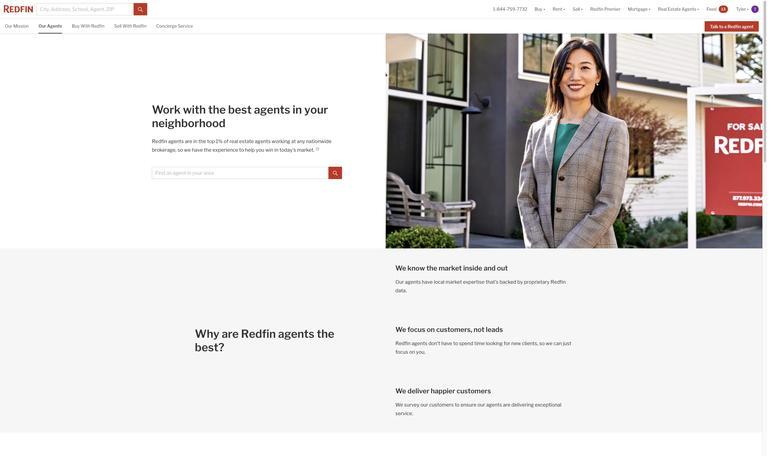 Task type: locate. For each thing, give the bounding box(es) containing it.
happier
[[431, 387, 455, 395]]

in left 'your'
[[293, 103, 302, 116]]

focus
[[408, 326, 425, 334], [395, 349, 408, 355]]

are right why
[[222, 327, 239, 341]]

so right the clients, in the right bottom of the page
[[539, 341, 545, 347]]

with inside buy with redfin link
[[81, 23, 90, 29]]

1 horizontal spatial are
[[222, 327, 239, 341]]

4 we from the top
[[395, 402, 403, 408]]

so inside the redfin agents don't have to spend time looking for new clients, so we can just focus on you.
[[539, 341, 545, 347]]

proprietary
[[524, 279, 550, 285]]

1 horizontal spatial we
[[546, 341, 553, 347]]

to left 'a'
[[719, 24, 724, 29]]

a
[[724, 24, 727, 29]]

0 horizontal spatial customers
[[429, 402, 454, 408]]

we left can on the right of the page
[[546, 341, 553, 347]]

premier
[[604, 7, 621, 12]]

don't
[[428, 341, 440, 347]]

tyler ▾
[[736, 7, 749, 12]]

to left ensure
[[455, 402, 460, 408]]

neighborhood
[[152, 116, 226, 130]]

we survey our customers to ensure our agents are delivering exceptional service.
[[395, 402, 561, 417]]

focus left you.
[[395, 349, 408, 355]]

concierge
[[156, 23, 177, 29]]

buy ▾ button
[[531, 0, 549, 18]]

buy with redfin link
[[72, 19, 104, 33]]

sell right rent ▾
[[573, 7, 580, 12]]

1 vertical spatial are
[[222, 327, 239, 341]]

sell with redfin link
[[114, 19, 146, 33]]

our left mission
[[5, 23, 12, 29]]

1 horizontal spatial with
[[123, 23, 132, 29]]

1 we from the top
[[395, 264, 406, 272]]

2 we from the top
[[395, 326, 406, 334]]

▾ left rent
[[543, 7, 545, 12]]

sell right buy with redfin
[[114, 23, 122, 29]]

1 horizontal spatial sell
[[573, 7, 580, 12]]

market
[[439, 264, 462, 272], [446, 279, 462, 285]]

▾ right rent ▾
[[581, 7, 583, 12]]

our inside our agents have local market expertise that's backed by proprietary redfin data.
[[395, 279, 404, 285]]

with inside sell with redfin link
[[123, 23, 132, 29]]

our agents link
[[39, 19, 62, 33]]

0 vertical spatial customers
[[457, 387, 491, 395]]

2 with from the left
[[123, 23, 132, 29]]

buy inside dropdown button
[[535, 7, 542, 12]]

our right the survey
[[420, 402, 428, 408]]

redfin agents are in the top 1% of real estate agents working at any nationwide brokerage, so we have the experience to help you win in today's market.
[[152, 139, 332, 153]]

▾ right rent
[[563, 7, 565, 12]]

redfin inside redfin agents are in the top 1% of real estate agents working at any nationwide brokerage, so we have the experience to help you win in today's market.
[[152, 139, 167, 144]]

1 horizontal spatial agents
[[682, 7, 696, 12]]

working
[[272, 139, 290, 144]]

buy right 7732
[[535, 7, 542, 12]]

0 horizontal spatial sell
[[114, 23, 122, 29]]

0 vertical spatial focus
[[408, 326, 425, 334]]

1 horizontal spatial customers
[[457, 387, 491, 395]]

agents inside our agents have local market expertise that's backed by proprietary redfin data.
[[405, 279, 421, 285]]

have left local
[[422, 279, 433, 285]]

the inside work with the best agents in your neighborhood
[[208, 103, 226, 116]]

1 vertical spatial focus
[[395, 349, 408, 355]]

0 horizontal spatial so
[[178, 147, 183, 153]]

buy ▾ button
[[535, 0, 545, 18]]

▾ left feed
[[697, 7, 699, 12]]

focus up you.
[[408, 326, 425, 334]]

1 vertical spatial in
[[193, 139, 197, 144]]

so
[[178, 147, 183, 153], [539, 341, 545, 347]]

sell inside sell with redfin link
[[114, 23, 122, 29]]

2 vertical spatial are
[[503, 402, 510, 408]]

2 horizontal spatial our
[[395, 279, 404, 285]]

work with the best agents in your neighborhood
[[152, 103, 328, 130]]

to
[[719, 24, 724, 29], [239, 147, 244, 153], [453, 341, 458, 347], [455, 402, 460, 408]]

with
[[81, 23, 90, 29], [123, 23, 132, 29]]

to left help at the left top of page
[[239, 147, 244, 153]]

we for we deliver happier customers
[[395, 387, 406, 395]]

at
[[291, 139, 296, 144]]

2 vertical spatial in
[[274, 147, 278, 153]]

1 vertical spatial agents
[[47, 23, 62, 29]]

are
[[185, 139, 192, 144], [222, 327, 239, 341], [503, 402, 510, 408]]

1 vertical spatial customers
[[429, 402, 454, 408]]

for
[[504, 341, 510, 347]]

1 horizontal spatial our
[[39, 23, 46, 29]]

0 horizontal spatial buy
[[72, 23, 80, 29]]

we inside we survey our customers to ensure our agents are delivering exceptional service.
[[395, 402, 403, 408]]

0 vertical spatial are
[[185, 139, 192, 144]]

1 ▾ from the left
[[543, 7, 545, 12]]

on inside the redfin agents don't have to spend time looking for new clients, so we can just focus on you.
[[409, 349, 415, 355]]

1 vertical spatial so
[[539, 341, 545, 347]]

we right brokerage,
[[184, 147, 191, 153]]

win
[[265, 147, 273, 153]]

market down we know the market inside and out
[[446, 279, 462, 285]]

1 horizontal spatial our
[[477, 402, 485, 408]]

1 vertical spatial sell
[[114, 23, 122, 29]]

have left experience
[[192, 147, 203, 153]]

0 horizontal spatial we
[[184, 147, 191, 153]]

talk to a redfin agent button
[[705, 21, 759, 32]]

sell inside sell ▾ dropdown button
[[573, 7, 580, 12]]

your
[[304, 103, 328, 116]]

you
[[256, 147, 264, 153]]

2 vertical spatial have
[[441, 341, 452, 347]]

new
[[511, 341, 521, 347]]

0 vertical spatial in
[[293, 103, 302, 116]]

concierge service
[[156, 23, 193, 29]]

customers
[[457, 387, 491, 395], [429, 402, 454, 408]]

0 vertical spatial on
[[427, 326, 435, 334]]

1 with from the left
[[81, 23, 90, 29]]

1 vertical spatial we
[[546, 341, 553, 347]]

1 vertical spatial market
[[446, 279, 462, 285]]

are inside redfin agents are in the top 1% of real estate agents working at any nationwide brokerage, so we have the experience to help you win in today's market.
[[185, 139, 192, 144]]

1-844-759-7732
[[493, 7, 527, 12]]

have
[[192, 147, 203, 153], [422, 279, 433, 285], [441, 341, 452, 347]]

rent
[[553, 7, 562, 12]]

1 vertical spatial on
[[409, 349, 415, 355]]

customers inside we survey our customers to ensure our agents are delivering exceptional service.
[[429, 402, 454, 408]]

we focus on customers, not leads
[[395, 326, 503, 334]]

disclaimer image
[[316, 147, 319, 151]]

0 horizontal spatial on
[[409, 349, 415, 355]]

our inside "link"
[[5, 23, 12, 29]]

1 horizontal spatial buy
[[535, 7, 542, 12]]

are down neighborhood
[[185, 139, 192, 144]]

▾ right tyler
[[747, 7, 749, 12]]

2 horizontal spatial in
[[293, 103, 302, 116]]

any
[[297, 139, 305, 144]]

why
[[195, 327, 219, 341]]

to left spend
[[453, 341, 458, 347]]

have inside redfin agents are in the top 1% of real estate agents working at any nationwide brokerage, so we have the experience to help you win in today's market.
[[192, 147, 203, 153]]

we for we focus on customers, not leads
[[395, 326, 406, 334]]

our up the data.
[[395, 279, 404, 285]]

▾ right mortgage
[[649, 7, 651, 12]]

1 vertical spatial have
[[422, 279, 433, 285]]

are left delivering
[[503, 402, 510, 408]]

0 vertical spatial we
[[184, 147, 191, 153]]

2 ▾ from the left
[[563, 7, 565, 12]]

3 ▾ from the left
[[581, 7, 583, 12]]

0 horizontal spatial with
[[81, 23, 90, 29]]

so right brokerage,
[[178, 147, 183, 153]]

real estate agents ▾ link
[[658, 0, 699, 18]]

7732
[[517, 7, 527, 12]]

0 vertical spatial agents
[[682, 7, 696, 12]]

0 horizontal spatial our
[[420, 402, 428, 408]]

2 horizontal spatial are
[[503, 402, 510, 408]]

0 horizontal spatial our
[[5, 23, 12, 29]]

of
[[224, 139, 228, 144]]

▾ for sell ▾
[[581, 7, 583, 12]]

6 ▾ from the left
[[747, 7, 749, 12]]

service.
[[395, 411, 413, 417]]

know
[[408, 264, 425, 272]]

our right mission
[[39, 23, 46, 29]]

4 ▾ from the left
[[649, 7, 651, 12]]

with
[[183, 103, 206, 116]]

rent ▾ button
[[553, 0, 565, 18]]

brokerage,
[[152, 147, 176, 153]]

on left you.
[[409, 349, 415, 355]]

0 vertical spatial sell
[[573, 7, 580, 12]]

our right ensure
[[477, 402, 485, 408]]

in left top
[[193, 139, 197, 144]]

we inside redfin agents are in the top 1% of real estate agents working at any nationwide brokerage, so we have the experience to help you win in today's market.
[[184, 147, 191, 153]]

0 vertical spatial have
[[192, 147, 203, 153]]

1 horizontal spatial on
[[427, 326, 435, 334]]

buy ▾
[[535, 7, 545, 12]]

tyler
[[736, 7, 746, 12]]

delivering
[[511, 402, 534, 408]]

we
[[184, 147, 191, 153], [546, 341, 553, 347]]

user photo image
[[751, 6, 759, 13]]

▾ for buy ▾
[[543, 7, 545, 12]]

redfin inside why are redfin agents the best?
[[241, 327, 276, 341]]

0 horizontal spatial agents
[[47, 23, 62, 29]]

submit search image
[[138, 7, 143, 12]]

submit search image
[[333, 171, 338, 176]]

sell ▾ button
[[573, 0, 583, 18]]

service
[[178, 23, 193, 29]]

1 vertical spatial buy
[[72, 23, 80, 29]]

local
[[434, 279, 445, 285]]

buy for buy with redfin
[[72, 23, 80, 29]]

we for we know the market inside and out
[[395, 264, 406, 272]]

0 vertical spatial buy
[[535, 7, 542, 12]]

our agents have local market expertise that's backed by proprietary redfin data.
[[395, 279, 566, 294]]

13
[[721, 7, 726, 11]]

0 horizontal spatial are
[[185, 139, 192, 144]]

estate
[[239, 139, 254, 144]]

0 vertical spatial so
[[178, 147, 183, 153]]

buy down city, address, school, agent, zip 'search box' on the top left of page
[[72, 23, 80, 29]]

on
[[427, 326, 435, 334], [409, 349, 415, 355]]

in right the win
[[274, 147, 278, 153]]

with for sell
[[123, 23, 132, 29]]

on up don't
[[427, 326, 435, 334]]

sell ▾
[[573, 7, 583, 12]]

market up local
[[439, 264, 462, 272]]

1 horizontal spatial have
[[422, 279, 433, 285]]

agent
[[742, 24, 754, 29]]

3 we from the top
[[395, 387, 406, 395]]

1 our from the left
[[420, 402, 428, 408]]

redfin
[[590, 7, 604, 12], [91, 23, 104, 29], [133, 23, 146, 29], [728, 24, 741, 29], [152, 139, 167, 144], [551, 279, 566, 285], [241, 327, 276, 341], [395, 341, 411, 347]]

0 horizontal spatial have
[[192, 147, 203, 153]]

2 horizontal spatial have
[[441, 341, 452, 347]]

have right don't
[[441, 341, 452, 347]]

data.
[[395, 288, 407, 294]]

buy
[[535, 7, 542, 12], [72, 23, 80, 29]]

our mission
[[5, 23, 29, 29]]

customers down happier
[[429, 402, 454, 408]]

customers up ensure
[[457, 387, 491, 395]]

our
[[5, 23, 12, 29], [39, 23, 46, 29], [395, 279, 404, 285]]

focus inside the redfin agents don't have to spend time looking for new clients, so we can just focus on you.
[[395, 349, 408, 355]]

sell
[[573, 7, 580, 12], [114, 23, 122, 29]]

1 horizontal spatial so
[[539, 341, 545, 347]]



Task type: vqa. For each thing, say whether or not it's contained in the screenshot.
second With from the right
yes



Task type: describe. For each thing, give the bounding box(es) containing it.
that's
[[486, 279, 499, 285]]

sell with redfin
[[114, 23, 146, 29]]

to inside we survey our customers to ensure our agents are delivering exceptional service.
[[455, 402, 460, 408]]

we know the market inside and out
[[395, 264, 508, 272]]

5 ▾ from the left
[[697, 7, 699, 12]]

City, Address, School, Agent, ZIP search field
[[37, 3, 134, 15]]

redfin premier
[[590, 7, 621, 12]]

a redfin agent image
[[386, 33, 762, 249]]

rent ▾
[[553, 7, 565, 12]]

buy with redfin
[[72, 23, 104, 29]]

with for buy
[[81, 23, 90, 29]]

agents inside dropdown button
[[682, 7, 696, 12]]

backed
[[500, 279, 516, 285]]

mission
[[13, 23, 29, 29]]

agents inside we survey our customers to ensure our agents are delivering exceptional service.
[[486, 402, 502, 408]]

so inside redfin agents are in the top 1% of real estate agents working at any nationwide brokerage, so we have the experience to help you win in today's market.
[[178, 147, 183, 153]]

why are redfin agents the best?
[[195, 327, 334, 354]]

mortgage ▾ button
[[624, 0, 654, 18]]

▾ for rent ▾
[[563, 7, 565, 12]]

exceptional
[[535, 402, 561, 408]]

work
[[152, 103, 181, 116]]

have inside our agents have local market expertise that's backed by proprietary redfin data.
[[422, 279, 433, 285]]

our agents
[[39, 23, 62, 29]]

0 horizontal spatial in
[[193, 139, 197, 144]]

and
[[484, 264, 496, 272]]

our for our mission
[[5, 23, 12, 29]]

are inside we survey our customers to ensure our agents are delivering exceptional service.
[[503, 402, 510, 408]]

market inside our agents have local market expertise that's backed by proprietary redfin data.
[[446, 279, 462, 285]]

you.
[[416, 349, 426, 355]]

are inside why are redfin agents the best?
[[222, 327, 239, 341]]

Find an agent in your area search field
[[152, 167, 328, 179]]

1 horizontal spatial in
[[274, 147, 278, 153]]

estate
[[668, 7, 681, 12]]

sell for sell ▾
[[573, 7, 580, 12]]

real estate agents ▾ button
[[654, 0, 703, 18]]

market.
[[297, 147, 315, 153]]

to inside the redfin agents don't have to spend time looking for new clients, so we can just focus on you.
[[453, 341, 458, 347]]

our for our agents have local market expertise that's backed by proprietary redfin data.
[[395, 279, 404, 285]]

our mission link
[[5, 19, 29, 33]]

to inside button
[[719, 24, 724, 29]]

help
[[245, 147, 255, 153]]

sell ▾ button
[[569, 0, 587, 18]]

the inside why are redfin agents the best?
[[317, 327, 334, 341]]

spend
[[459, 341, 473, 347]]

real
[[658, 7, 667, 12]]

customers,
[[436, 326, 472, 334]]

real
[[230, 139, 238, 144]]

just
[[563, 341, 571, 347]]

rent ▾ button
[[549, 0, 569, 18]]

nationwide
[[306, 139, 332, 144]]

out
[[497, 264, 508, 272]]

in inside work with the best agents in your neighborhood
[[293, 103, 302, 116]]

not
[[474, 326, 484, 334]]

inside
[[463, 264, 482, 272]]

mortgage ▾
[[628, 7, 651, 12]]

today's
[[280, 147, 296, 153]]

talk to a redfin agent
[[710, 24, 754, 29]]

talk
[[710, 24, 718, 29]]

759-
[[507, 7, 517, 12]]

real estate agents ▾
[[658, 7, 699, 12]]

1%
[[216, 139, 223, 144]]

redfin inside our agents have local market expertise that's backed by proprietary redfin data.
[[551, 279, 566, 285]]

time
[[474, 341, 485, 347]]

customers for happier
[[457, 387, 491, 395]]

agents inside the redfin agents don't have to spend time looking for new clients, so we can just focus on you.
[[412, 341, 427, 347]]

best
[[228, 103, 252, 116]]

can
[[554, 341, 562, 347]]

0 vertical spatial market
[[439, 264, 462, 272]]

1-
[[493, 7, 497, 12]]

sell for sell with redfin
[[114, 23, 122, 29]]

to inside redfin agents are in the top 1% of real estate agents working at any nationwide brokerage, so we have the experience to help you win in today's market.
[[239, 147, 244, 153]]

buy for buy ▾
[[535, 7, 542, 12]]

leads
[[486, 326, 503, 334]]

looking
[[486, 341, 503, 347]]

our for our agents
[[39, 23, 46, 29]]

▾ for tyler ▾
[[747, 7, 749, 12]]

have inside the redfin agents don't have to spend time looking for new clients, so we can just focus on you.
[[441, 341, 452, 347]]

agents inside work with the best agents in your neighborhood
[[254, 103, 290, 116]]

redfin premier button
[[587, 0, 624, 18]]

1-844-759-7732 link
[[493, 7, 527, 12]]

redfin agents don't have to spend time looking for new clients, so we can just focus on you.
[[395, 341, 571, 355]]

mortgage ▾ button
[[628, 0, 651, 18]]

survey
[[404, 402, 419, 408]]

we for we survey our customers to ensure our agents are delivering exceptional service.
[[395, 402, 403, 408]]

concierge service link
[[156, 19, 193, 33]]

clients,
[[522, 341, 538, 347]]

▾ for mortgage ▾
[[649, 7, 651, 12]]

agents inside why are redfin agents the best?
[[278, 327, 314, 341]]

experience
[[213, 147, 238, 153]]

redfin inside the redfin agents don't have to spend time looking for new clients, so we can just focus on you.
[[395, 341, 411, 347]]

best?
[[195, 341, 224, 354]]

2 our from the left
[[477, 402, 485, 408]]

844-
[[497, 7, 507, 12]]

we inside the redfin agents don't have to spend time looking for new clients, so we can just focus on you.
[[546, 341, 553, 347]]

ensure
[[461, 402, 476, 408]]

feed
[[707, 7, 716, 12]]

customers for our
[[429, 402, 454, 408]]

expertise
[[463, 279, 485, 285]]

we deliver happier customers
[[395, 387, 491, 395]]



